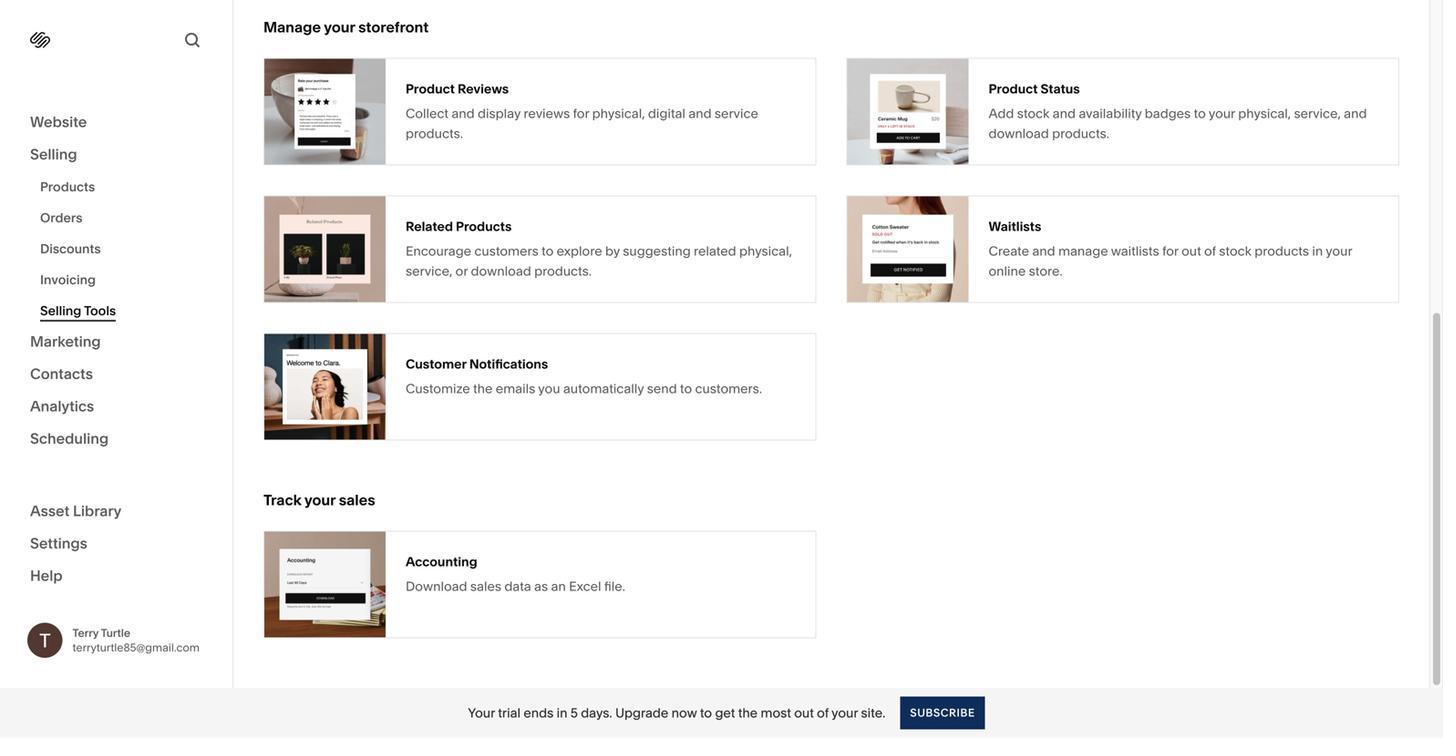 Task type: vqa. For each thing, say whether or not it's contained in the screenshot.
These appear on all invoices and customer notifications.
no



Task type: describe. For each thing, give the bounding box(es) containing it.
scheduling link
[[30, 429, 202, 450]]

product for add
[[989, 81, 1038, 97]]

send
[[647, 381, 677, 397]]

selling tools
[[40, 303, 116, 319]]

your
[[468, 706, 495, 721]]

excel
[[569, 579, 601, 594]]

1 vertical spatial of
[[817, 706, 829, 721]]

manage your storefront
[[263, 18, 429, 36]]

products. for product status add stock and availability badges to your physical, service, and download products.
[[1052, 126, 1109, 141]]

accounting download sales data as an excel file.
[[406, 554, 625, 594]]

most
[[761, 706, 791, 721]]

5
[[571, 706, 578, 721]]

contacts
[[30, 365, 93, 383]]

turtle
[[101, 626, 130, 640]]

customers.
[[695, 381, 762, 397]]

storefront
[[358, 18, 429, 36]]

settings link
[[30, 534, 202, 555]]

track
[[263, 491, 301, 509]]

orders link
[[40, 202, 212, 233]]

download for stock
[[989, 126, 1049, 141]]

accounting
[[406, 554, 477, 570]]

physical, for related products encourage customers to explore by suggesting related physical, service, or download products.
[[739, 243, 792, 259]]

or
[[455, 263, 468, 279]]

of inside waitlists create and manage waitlists for out of stock products in your online store.
[[1204, 243, 1216, 259]]

service
[[715, 106, 758, 121]]

asset library
[[30, 502, 121, 520]]

notifications
[[469, 356, 548, 372]]

waitlists
[[1111, 243, 1159, 259]]

data
[[504, 579, 531, 594]]

your inside waitlists create and manage waitlists for out of stock products in your online store.
[[1326, 243, 1352, 259]]

your right manage
[[324, 18, 355, 36]]

get
[[715, 706, 735, 721]]

digital
[[648, 106, 685, 121]]

service, for and
[[1294, 106, 1341, 121]]

download
[[406, 579, 467, 594]]

collect
[[406, 106, 448, 121]]

stock inside waitlists create and manage waitlists for out of stock products in your online store.
[[1219, 243, 1251, 259]]

status
[[1041, 81, 1080, 97]]

waitlists create and manage waitlists for out of stock products in your online store.
[[989, 219, 1352, 279]]

manage
[[263, 18, 321, 36]]

help link
[[30, 566, 63, 586]]

related products encourage customers to explore by suggesting related physical, service, or download products.
[[406, 219, 792, 279]]

selling for selling tools
[[40, 303, 81, 319]]

customers
[[474, 243, 538, 259]]

selling link
[[30, 144, 202, 166]]

emails
[[496, 381, 535, 397]]

terry
[[72, 626, 99, 640]]

your inside the product status add stock and availability badges to your physical, service, and download products.
[[1209, 106, 1235, 121]]

waitlists
[[989, 219, 1041, 234]]

sales for download
[[470, 579, 501, 594]]

products inside products link
[[40, 179, 95, 195]]

terryturtle85@gmail.com
[[72, 641, 200, 654]]

related
[[694, 243, 736, 259]]

for inside product reviews collect and display reviews for physical, digital and service products.
[[573, 106, 589, 121]]

terry turtle terryturtle85@gmail.com
[[72, 626, 200, 654]]

to inside the customer notifications customize the emails you automatically send to customers.
[[680, 381, 692, 397]]

products. for related products encourage customers to explore by suggesting related physical, service, or download products.
[[534, 263, 592, 279]]

asset
[[30, 502, 69, 520]]

out inside waitlists create and manage waitlists for out of stock products in your online store.
[[1181, 243, 1201, 259]]

products link
[[40, 171, 212, 202]]

to inside related products encourage customers to explore by suggesting related physical, service, or download products.
[[542, 243, 554, 259]]

online
[[989, 263, 1026, 279]]

in inside waitlists create and manage waitlists for out of stock products in your online store.
[[1312, 243, 1323, 259]]

help
[[30, 567, 63, 585]]

days.
[[581, 706, 612, 721]]

subscribe
[[910, 706, 975, 720]]



Task type: locate. For each thing, give the bounding box(es) containing it.
0 horizontal spatial products.
[[406, 126, 463, 141]]

of right most
[[817, 706, 829, 721]]

the left emails
[[473, 381, 493, 397]]

your
[[324, 18, 355, 36], [1209, 106, 1235, 121], [1326, 243, 1352, 259], [304, 491, 336, 509], [831, 706, 858, 721]]

the right get
[[738, 706, 758, 721]]

products. down 'collect'
[[406, 126, 463, 141]]

for right reviews
[[573, 106, 589, 121]]

products
[[1255, 243, 1309, 259]]

1 horizontal spatial service,
[[1294, 106, 1341, 121]]

2 product from the left
[[989, 81, 1038, 97]]

0 vertical spatial stock
[[1017, 106, 1050, 121]]

website link
[[30, 112, 202, 134]]

selling down the website
[[30, 145, 77, 163]]

add
[[989, 106, 1014, 121]]

0 vertical spatial of
[[1204, 243, 1216, 259]]

out right waitlists
[[1181, 243, 1201, 259]]

out right most
[[794, 706, 814, 721]]

0 vertical spatial out
[[1181, 243, 1201, 259]]

reviews
[[524, 106, 570, 121]]

library
[[73, 502, 121, 520]]

1 vertical spatial sales
[[470, 579, 501, 594]]

physical, inside related products encourage customers to explore by suggesting related physical, service, or download products.
[[739, 243, 792, 259]]

to right the send
[[680, 381, 692, 397]]

orders
[[40, 210, 82, 226]]

sales right track
[[339, 491, 375, 509]]

settings
[[30, 535, 87, 552]]

trial
[[498, 706, 521, 721]]

service,
[[1294, 106, 1341, 121], [406, 263, 452, 279]]

0 horizontal spatial stock
[[1017, 106, 1050, 121]]

product inside product reviews collect and display reviews for physical, digital and service products.
[[406, 81, 455, 97]]

to right the badges
[[1194, 106, 1206, 121]]

customer
[[406, 356, 467, 372]]

product reviews collect and display reviews for physical, digital and service products.
[[406, 81, 758, 141]]

as
[[534, 579, 548, 594]]

0 horizontal spatial product
[[406, 81, 455, 97]]

physical, for product status add stock and availability badges to your physical, service, and download products.
[[1238, 106, 1291, 121]]

stock inside the product status add stock and availability badges to your physical, service, and download products.
[[1017, 106, 1050, 121]]

an
[[551, 579, 566, 594]]

ends
[[524, 706, 554, 721]]

in
[[1312, 243, 1323, 259], [557, 706, 567, 721]]

download down customers
[[471, 263, 531, 279]]

selling up marketing
[[40, 303, 81, 319]]

reviews
[[458, 81, 509, 97]]

sales for your
[[339, 491, 375, 509]]

of
[[1204, 243, 1216, 259], [817, 706, 829, 721]]

and inside waitlists create and manage waitlists for out of stock products in your online store.
[[1032, 243, 1055, 259]]

1 horizontal spatial product
[[989, 81, 1038, 97]]

product inside the product status add stock and availability badges to your physical, service, and download products.
[[989, 81, 1038, 97]]

your right track
[[304, 491, 336, 509]]

product for collect
[[406, 81, 455, 97]]

and
[[452, 106, 475, 121], [688, 106, 712, 121], [1053, 106, 1076, 121], [1344, 106, 1367, 121], [1032, 243, 1055, 259]]

in right products
[[1312, 243, 1323, 259]]

0 vertical spatial service,
[[1294, 106, 1341, 121]]

invoicing
[[40, 272, 96, 288]]

to
[[1194, 106, 1206, 121], [542, 243, 554, 259], [680, 381, 692, 397], [700, 706, 712, 721]]

product up add
[[989, 81, 1038, 97]]

1 horizontal spatial the
[[738, 706, 758, 721]]

stock
[[1017, 106, 1050, 121], [1219, 243, 1251, 259]]

1 horizontal spatial physical,
[[739, 243, 792, 259]]

contacts link
[[30, 364, 202, 386]]

the inside the customer notifications customize the emails you automatically send to customers.
[[473, 381, 493, 397]]

display
[[478, 106, 521, 121]]

products. inside related products encourage customers to explore by suggesting related physical, service, or download products.
[[534, 263, 592, 279]]

tools
[[84, 303, 116, 319]]

of left products
[[1204, 243, 1216, 259]]

1 vertical spatial out
[[794, 706, 814, 721]]

products.
[[406, 126, 463, 141], [1052, 126, 1109, 141], [534, 263, 592, 279]]

1 vertical spatial the
[[738, 706, 758, 721]]

0 vertical spatial sales
[[339, 491, 375, 509]]

products
[[40, 179, 95, 195], [456, 219, 512, 234]]

manage
[[1058, 243, 1108, 259]]

website
[[30, 113, 87, 131]]

analytics link
[[30, 397, 202, 418]]

download down add
[[989, 126, 1049, 141]]

for right waitlists
[[1162, 243, 1178, 259]]

marketing
[[30, 333, 101, 350]]

service, for or
[[406, 263, 452, 279]]

products inside related products encourage customers to explore by suggesting related physical, service, or download products.
[[456, 219, 512, 234]]

customer notifications customize the emails you automatically send to customers.
[[406, 356, 762, 397]]

1 vertical spatial for
[[1162, 243, 1178, 259]]

products. down explore
[[534, 263, 592, 279]]

create
[[989, 243, 1029, 259]]

you
[[538, 381, 560, 397]]

discounts
[[40, 241, 101, 257]]

your left site.
[[831, 706, 858, 721]]

physical, inside product reviews collect and display reviews for physical, digital and service products.
[[592, 106, 645, 121]]

invoicing link
[[40, 264, 212, 295]]

1 vertical spatial products
[[456, 219, 512, 234]]

download inside the product status add stock and availability badges to your physical, service, and download products.
[[989, 126, 1049, 141]]

0 horizontal spatial the
[[473, 381, 493, 397]]

1 horizontal spatial stock
[[1219, 243, 1251, 259]]

0 vertical spatial the
[[473, 381, 493, 397]]

asset library link
[[30, 501, 202, 523]]

1 horizontal spatial in
[[1312, 243, 1323, 259]]

out
[[1181, 243, 1201, 259], [794, 706, 814, 721]]

0 horizontal spatial out
[[794, 706, 814, 721]]

download for customers
[[471, 263, 531, 279]]

automatically
[[563, 381, 644, 397]]

service, inside the product status add stock and availability badges to your physical, service, and download products.
[[1294, 106, 1341, 121]]

explore
[[557, 243, 602, 259]]

stock right add
[[1017, 106, 1050, 121]]

marketing link
[[30, 332, 202, 353]]

0 horizontal spatial in
[[557, 706, 567, 721]]

1 horizontal spatial products
[[456, 219, 512, 234]]

your trial ends in 5 days. upgrade now to get the most out of your site.
[[468, 706, 885, 721]]

0 vertical spatial products
[[40, 179, 95, 195]]

0 horizontal spatial sales
[[339, 491, 375, 509]]

1 vertical spatial service,
[[406, 263, 452, 279]]

physical, inside the product status add stock and availability badges to your physical, service, and download products.
[[1238, 106, 1291, 121]]

selling tools link
[[40, 295, 212, 326]]

1 vertical spatial in
[[557, 706, 567, 721]]

stock left products
[[1219, 243, 1251, 259]]

by
[[605, 243, 620, 259]]

store.
[[1029, 263, 1062, 279]]

1 horizontal spatial sales
[[470, 579, 501, 594]]

suggesting
[[623, 243, 691, 259]]

in left 5
[[557, 706, 567, 721]]

sales inside accounting download sales data as an excel file.
[[470, 579, 501, 594]]

sales left data
[[470, 579, 501, 594]]

to left explore
[[542, 243, 554, 259]]

discounts link
[[40, 233, 212, 264]]

scheduling
[[30, 430, 109, 448]]

0 horizontal spatial for
[[573, 106, 589, 121]]

analytics
[[30, 397, 94, 415]]

2 horizontal spatial products.
[[1052, 126, 1109, 141]]

0 vertical spatial in
[[1312, 243, 1323, 259]]

1 horizontal spatial download
[[989, 126, 1049, 141]]

site.
[[861, 706, 885, 721]]

products up customers
[[456, 219, 512, 234]]

1 vertical spatial selling
[[40, 303, 81, 319]]

track your sales
[[263, 491, 375, 509]]

1 vertical spatial download
[[471, 263, 531, 279]]

related
[[406, 219, 453, 234]]

to inside the product status add stock and availability badges to your physical, service, and download products.
[[1194, 106, 1206, 121]]

your right the badges
[[1209, 106, 1235, 121]]

selling
[[30, 145, 77, 163], [40, 303, 81, 319]]

0 horizontal spatial download
[[471, 263, 531, 279]]

badges
[[1145, 106, 1191, 121]]

selling inside "link"
[[30, 145, 77, 163]]

for inside waitlists create and manage waitlists for out of stock products in your online store.
[[1162, 243, 1178, 259]]

0 vertical spatial download
[[989, 126, 1049, 141]]

0 horizontal spatial physical,
[[592, 106, 645, 121]]

selling for selling
[[30, 145, 77, 163]]

products. inside product reviews collect and display reviews for physical, digital and service products.
[[406, 126, 463, 141]]

0 horizontal spatial products
[[40, 179, 95, 195]]

products. inside the product status add stock and availability badges to your physical, service, and download products.
[[1052, 126, 1109, 141]]

1 horizontal spatial of
[[1204, 243, 1216, 259]]

customize
[[406, 381, 470, 397]]

service, inside related products encourage customers to explore by suggesting related physical, service, or download products.
[[406, 263, 452, 279]]

0 vertical spatial for
[[573, 106, 589, 121]]

products up orders
[[40, 179, 95, 195]]

upgrade
[[615, 706, 668, 721]]

subscribe button
[[900, 697, 985, 730]]

1 product from the left
[[406, 81, 455, 97]]

encourage
[[406, 243, 471, 259]]

1 horizontal spatial products.
[[534, 263, 592, 279]]

sales
[[339, 491, 375, 509], [470, 579, 501, 594]]

1 horizontal spatial for
[[1162, 243, 1178, 259]]

product status add stock and availability badges to your physical, service, and download products.
[[989, 81, 1367, 141]]

your right products
[[1326, 243, 1352, 259]]

availability
[[1079, 106, 1142, 121]]

0 horizontal spatial service,
[[406, 263, 452, 279]]

for
[[573, 106, 589, 121], [1162, 243, 1178, 259]]

1 horizontal spatial out
[[1181, 243, 1201, 259]]

to left get
[[700, 706, 712, 721]]

2 horizontal spatial physical,
[[1238, 106, 1291, 121]]

now
[[671, 706, 697, 721]]

download inside related products encourage customers to explore by suggesting related physical, service, or download products.
[[471, 263, 531, 279]]

product up 'collect'
[[406, 81, 455, 97]]

products. down availability
[[1052, 126, 1109, 141]]

0 horizontal spatial of
[[817, 706, 829, 721]]

the
[[473, 381, 493, 397], [738, 706, 758, 721]]

1 vertical spatial stock
[[1219, 243, 1251, 259]]

product
[[406, 81, 455, 97], [989, 81, 1038, 97]]

0 vertical spatial selling
[[30, 145, 77, 163]]

file.
[[604, 579, 625, 594]]



